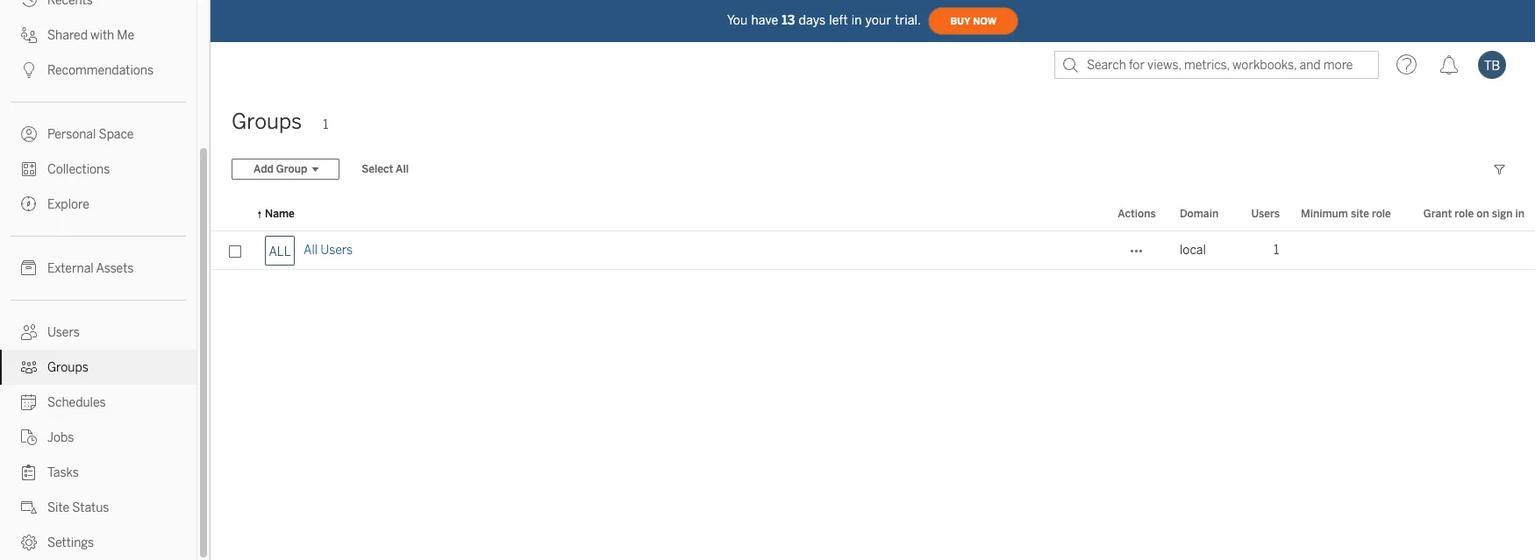 Task type: vqa. For each thing, say whether or not it's contained in the screenshot.
Groups
yes



Task type: describe. For each thing, give the bounding box(es) containing it.
by text only_f5he34f image for users
[[21, 325, 37, 341]]

days
[[799, 13, 826, 28]]

1 horizontal spatial in
[[1516, 208, 1525, 220]]

site status link
[[0, 491, 197, 526]]

collections link
[[0, 152, 197, 187]]

0 horizontal spatial groups
[[47, 361, 88, 376]]

0 horizontal spatial in
[[852, 13, 862, 28]]

trial.
[[895, 13, 922, 28]]

tasks
[[47, 466, 79, 481]]

select all button
[[350, 159, 420, 180]]

users link
[[0, 315, 197, 350]]

site
[[1352, 208, 1370, 220]]

by text only_f5he34f image for personal space
[[21, 126, 37, 142]]

by text only_f5he34f image for explore
[[21, 197, 37, 212]]

collections
[[47, 162, 110, 177]]

13
[[782, 13, 796, 28]]

your
[[866, 13, 892, 28]]

2 cell from the left
[[1408, 232, 1536, 270]]

external assets link
[[0, 251, 197, 286]]

domain
[[1180, 208, 1219, 220]]

0 horizontal spatial 1
[[323, 118, 328, 133]]

select
[[362, 163, 394, 176]]

by text only_f5he34f image for settings
[[21, 535, 37, 551]]

by text only_f5he34f image for site status
[[21, 500, 37, 516]]

grant
[[1424, 208, 1453, 220]]

minimum
[[1302, 208, 1349, 220]]

all inside row
[[304, 243, 318, 258]]

with
[[90, 28, 114, 43]]

shared
[[47, 28, 88, 43]]

all inside button
[[396, 163, 409, 176]]

1 role from the left
[[1373, 208, 1392, 220]]

grant role on sign in
[[1424, 208, 1525, 220]]

external assets
[[47, 262, 134, 276]]

select all
[[362, 163, 409, 176]]

recommendations
[[47, 63, 154, 78]]

buy now
[[951, 15, 997, 27]]

groups link
[[0, 350, 197, 385]]

buy
[[951, 15, 971, 27]]

actions
[[1118, 208, 1157, 220]]

sign
[[1493, 208, 1514, 220]]

all users link
[[304, 232, 353, 270]]



Task type: locate. For each thing, give the bounding box(es) containing it.
add group
[[254, 163, 307, 176]]

9 by text only_f5he34f image from the top
[[21, 465, 37, 481]]

personal
[[47, 127, 96, 142]]

by text only_f5he34f image left 'site' on the bottom left of the page
[[21, 500, 37, 516]]

add group button
[[232, 159, 340, 180]]

2 horizontal spatial users
[[1252, 208, 1281, 220]]

name
[[265, 208, 295, 220]]

all down group
[[304, 243, 318, 258]]

8 by text only_f5he34f image from the top
[[21, 395, 37, 411]]

by text only_f5he34f image
[[21, 27, 37, 43], [21, 62, 37, 78], [21, 126, 37, 142], [21, 161, 37, 177], [21, 197, 37, 212], [21, 261, 37, 276], [21, 325, 37, 341], [21, 395, 37, 411], [21, 465, 37, 481], [21, 500, 37, 516], [21, 535, 37, 551]]

0 vertical spatial groups
[[232, 109, 302, 134]]

by text only_f5he34f image up schedules link
[[21, 360, 37, 376]]

by text only_f5he34f image for shared with me
[[21, 27, 37, 43]]

jobs link
[[0, 420, 197, 456]]

by text only_f5he34f image inside 'jobs' link
[[21, 430, 37, 446]]

space
[[99, 127, 134, 142]]

by text only_f5he34f image for groups
[[21, 360, 37, 376]]

by text only_f5he34f image up groups link at the left of page
[[21, 325, 37, 341]]

local
[[1180, 243, 1207, 258]]

all
[[396, 163, 409, 176], [304, 243, 318, 258]]

0 vertical spatial users
[[1252, 208, 1281, 220]]

shared with me link
[[0, 18, 197, 53]]

1 horizontal spatial all
[[396, 163, 409, 176]]

by text only_f5he34f image inside the "settings" link
[[21, 535, 37, 551]]

groups
[[232, 109, 302, 134], [47, 361, 88, 376]]

by text only_f5he34f image left collections
[[21, 161, 37, 177]]

by text only_f5he34f image left settings
[[21, 535, 37, 551]]

1 vertical spatial by text only_f5he34f image
[[21, 360, 37, 376]]

explore link
[[0, 187, 197, 222]]

groups up add
[[232, 109, 302, 134]]

0 vertical spatial by text only_f5he34f image
[[21, 0, 37, 8]]

6 by text only_f5he34f image from the top
[[21, 261, 37, 276]]

11 by text only_f5he34f image from the top
[[21, 535, 37, 551]]

add
[[254, 163, 274, 176]]

by text only_f5he34f image left shared
[[21, 27, 37, 43]]

by text only_f5he34f image for schedules
[[21, 395, 37, 411]]

10 by text only_f5he34f image from the top
[[21, 500, 37, 516]]

1 horizontal spatial users
[[321, 243, 353, 258]]

1 vertical spatial all
[[304, 243, 318, 258]]

cell down grant role on sign in
[[1408, 232, 1536, 270]]

schedules link
[[0, 385, 197, 420]]

me
[[117, 28, 134, 43]]

by text only_f5he34f image for jobs
[[21, 430, 37, 446]]

by text only_f5he34f image inside tasks 'link'
[[21, 465, 37, 481]]

role right site
[[1373, 208, 1392, 220]]

by text only_f5he34f image inside recommendations link
[[21, 62, 37, 78]]

2 vertical spatial users
[[47, 326, 80, 341]]

1 by text only_f5he34f image from the top
[[21, 27, 37, 43]]

grid
[[211, 198, 1536, 561]]

by text only_f5he34f image inside users "link"
[[21, 325, 37, 341]]

assets
[[96, 262, 134, 276]]

site
[[47, 501, 69, 516]]

users inside "link"
[[47, 326, 80, 341]]

by text only_f5he34f image left tasks
[[21, 465, 37, 481]]

tasks link
[[0, 456, 197, 491]]

by text only_f5he34f image inside 'site status' link
[[21, 500, 37, 516]]

jobs
[[47, 431, 74, 446]]

1 inside row
[[1274, 243, 1280, 258]]

by text only_f5he34f image for recommendations
[[21, 62, 37, 78]]

now
[[974, 15, 997, 27]]

1
[[323, 118, 328, 133], [1274, 243, 1280, 258]]

explore
[[47, 197, 89, 212]]

you
[[727, 13, 748, 28]]

3 by text only_f5he34f image from the top
[[21, 430, 37, 446]]

in
[[852, 13, 862, 28], [1516, 208, 1525, 220]]

users inside row
[[321, 243, 353, 258]]

7 by text only_f5he34f image from the top
[[21, 325, 37, 341]]

cell down minimum site role
[[1291, 232, 1408, 270]]

1 cell from the left
[[1291, 232, 1408, 270]]

1 horizontal spatial role
[[1455, 208, 1475, 220]]

2 by text only_f5he34f image from the top
[[21, 62, 37, 78]]

0 horizontal spatial all
[[304, 243, 318, 258]]

minimum site role
[[1302, 208, 1392, 220]]

personal space
[[47, 127, 134, 142]]

recommendations link
[[0, 53, 197, 88]]

by text only_f5he34f image up the shared with me link
[[21, 0, 37, 8]]

role
[[1373, 208, 1392, 220], [1455, 208, 1475, 220]]

in right the left
[[852, 13, 862, 28]]

left
[[830, 13, 848, 28]]

by text only_f5he34f image left personal
[[21, 126, 37, 142]]

group
[[276, 163, 307, 176]]

1 horizontal spatial 1
[[1274, 243, 1280, 258]]

all right select
[[396, 163, 409, 176]]

row
[[211, 232, 1536, 270]]

by text only_f5he34f image inside collections link
[[21, 161, 37, 177]]

1 by text only_f5he34f image from the top
[[21, 0, 37, 8]]

2 role from the left
[[1455, 208, 1475, 220]]

by text only_f5he34f image inside personal space link
[[21, 126, 37, 142]]

by text only_f5he34f image for external assets
[[21, 261, 37, 276]]

settings link
[[0, 526, 197, 561]]

2 by text only_f5he34f image from the top
[[21, 360, 37, 376]]

all users
[[304, 243, 353, 258]]

0 vertical spatial 1
[[323, 118, 328, 133]]

by text only_f5he34f image inside schedules link
[[21, 395, 37, 411]]

1 vertical spatial users
[[321, 243, 353, 258]]

by text only_f5he34f image left recommendations
[[21, 62, 37, 78]]

on
[[1477, 208, 1490, 220]]

by text only_f5he34f image left explore in the left top of the page
[[21, 197, 37, 212]]

schedules
[[47, 396, 106, 411]]

3 by text only_f5he34f image from the top
[[21, 126, 37, 142]]

by text only_f5he34f image for collections
[[21, 161, 37, 177]]

1 vertical spatial 1
[[1274, 243, 1280, 258]]

by text only_f5he34f image left "schedules"
[[21, 395, 37, 411]]

1 vertical spatial groups
[[47, 361, 88, 376]]

0 vertical spatial all
[[396, 163, 409, 176]]

0 horizontal spatial role
[[1373, 208, 1392, 220]]

cell
[[1291, 232, 1408, 270], [1408, 232, 1536, 270]]

groups up "schedules"
[[47, 361, 88, 376]]

in right sign
[[1516, 208, 1525, 220]]

1 horizontal spatial groups
[[232, 109, 302, 134]]

external
[[47, 262, 94, 276]]

you have 13 days left in your trial.
[[727, 13, 922, 28]]

by text only_f5he34f image inside the shared with me link
[[21, 27, 37, 43]]

by text only_f5he34f image for tasks
[[21, 465, 37, 481]]

shared with me
[[47, 28, 134, 43]]

role left the on
[[1455, 208, 1475, 220]]

grid containing all users
[[211, 198, 1536, 561]]

by text only_f5he34f image
[[21, 0, 37, 8], [21, 360, 37, 376], [21, 430, 37, 446]]

by text only_f5he34f image left the jobs
[[21, 430, 37, 446]]

site status
[[47, 501, 109, 516]]

by text only_f5he34f image inside explore link
[[21, 197, 37, 212]]

2 vertical spatial by text only_f5he34f image
[[21, 430, 37, 446]]

1 up add group popup button
[[323, 118, 328, 133]]

by text only_f5he34f image inside groups link
[[21, 360, 37, 376]]

personal space link
[[0, 117, 197, 152]]

0 horizontal spatial users
[[47, 326, 80, 341]]

4 by text only_f5he34f image from the top
[[21, 161, 37, 177]]

settings
[[47, 536, 94, 551]]

have
[[752, 13, 779, 28]]

by text only_f5he34f image inside the external assets link
[[21, 261, 37, 276]]

0 vertical spatial in
[[852, 13, 862, 28]]

5 by text only_f5he34f image from the top
[[21, 197, 37, 212]]

users
[[1252, 208, 1281, 220], [321, 243, 353, 258], [47, 326, 80, 341]]

status
[[72, 501, 109, 516]]

by text only_f5he34f image left external
[[21, 261, 37, 276]]

1 vertical spatial in
[[1516, 208, 1525, 220]]

row containing all users
[[211, 232, 1536, 270]]

buy now button
[[929, 7, 1019, 35]]

1 right 'local'
[[1274, 243, 1280, 258]]



